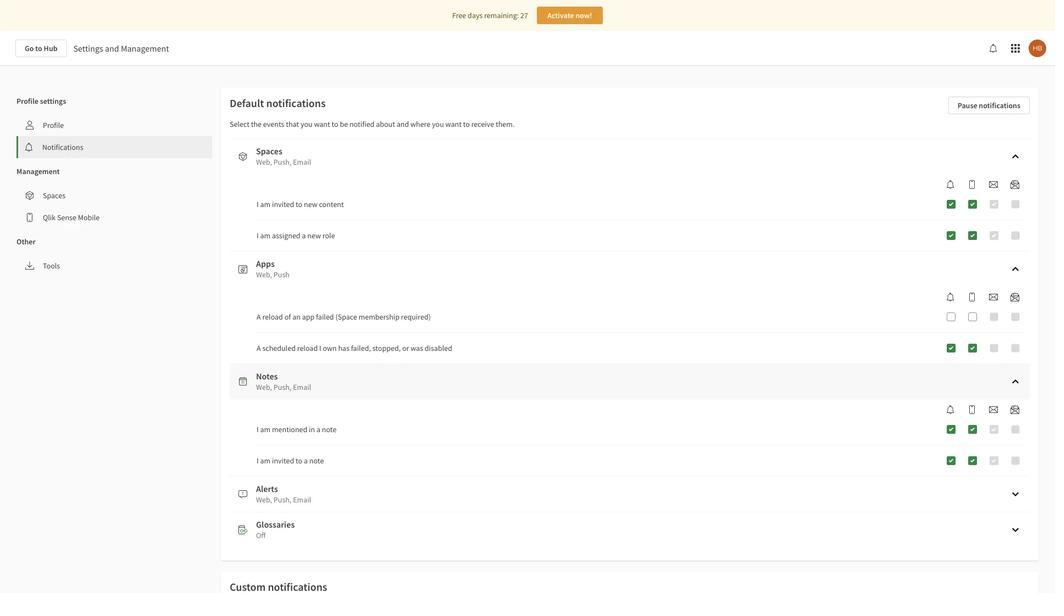 Task type: describe. For each thing, give the bounding box(es) containing it.
notes web, push, email
[[256, 371, 311, 392]]

to right the go in the left of the page
[[35, 43, 42, 53]]

notifications bundled in a daily email digest image for a scheduled reload i own has failed, stopped, or was disabled
[[1011, 293, 1020, 302]]

them.
[[496, 119, 515, 129]]

i left own
[[319, 344, 321, 353]]

of
[[285, 312, 291, 322]]

tools link
[[16, 255, 212, 277]]

email for spaces
[[293, 157, 311, 167]]

now!
[[576, 10, 592, 20]]

role
[[323, 231, 335, 241]]

go to hub link
[[15, 40, 67, 57]]

qlik sense mobile
[[43, 213, 100, 223]]

assigned
[[272, 231, 300, 241]]

notified
[[350, 119, 375, 129]]

am for i am assigned a new role
[[260, 231, 271, 241]]

1 push notifications in qlik sense mobile element from the top
[[964, 180, 981, 189]]

howard brown image
[[1029, 40, 1047, 57]]

push notifications in qlik sense mobile element for apps
[[964, 293, 981, 302]]

notifications sent to your email element for notes
[[985, 406, 1003, 414]]

membership
[[359, 312, 400, 322]]

an
[[293, 312, 301, 322]]

1 notifications when using qlik sense in a browser element from the top
[[942, 180, 960, 189]]

push, for spaces
[[274, 157, 292, 167]]

notifications bundled in a daily email digest image
[[1011, 406, 1020, 414]]

1 vertical spatial and
[[397, 119, 409, 129]]

web, for apps
[[256, 270, 272, 280]]

i for i am mentioned in a note
[[257, 425, 259, 435]]

notifications for default notifications
[[266, 96, 326, 110]]

the
[[251, 119, 262, 129]]

profile for profile settings
[[16, 96, 38, 106]]

settings and management
[[73, 43, 169, 54]]

go to hub
[[25, 43, 57, 53]]

glossaries
[[256, 519, 295, 530]]

free
[[452, 10, 466, 20]]

i am assigned a new role
[[257, 231, 335, 241]]

hub
[[44, 43, 57, 53]]

to left "be"
[[332, 119, 338, 129]]

1 notifications sent to your email image from the top
[[989, 180, 998, 189]]

notifications bundled in a daily email digest image for i am assigned a new role
[[1011, 180, 1020, 189]]

to down i am mentioned in a note
[[296, 456, 302, 466]]

settings
[[73, 43, 103, 54]]

push, for notes
[[274, 383, 292, 392]]

days
[[468, 10, 483, 20]]

spaces for spaces
[[43, 191, 65, 201]]

select the events that you want to be notified about and where you want to receive them.
[[230, 119, 515, 129]]

disabled
[[425, 344, 452, 353]]

am for i am invited to new content
[[260, 200, 271, 209]]

failed,
[[351, 344, 371, 353]]

web, for notes
[[256, 383, 272, 392]]

receive
[[471, 119, 494, 129]]

1 notifications bundled in a daily email digest element from the top
[[1007, 180, 1024, 189]]

notifications sent to your email element for apps
[[985, 293, 1003, 302]]

invited for new
[[272, 200, 294, 209]]

has
[[338, 344, 350, 353]]

0 horizontal spatial reload
[[262, 312, 283, 322]]

alerts web, push, email
[[256, 484, 311, 505]]

am for i am invited to a note
[[260, 456, 271, 466]]

apps web, push
[[256, 258, 290, 280]]

push notifications in qlik sense mobile image
[[968, 180, 977, 189]]

notifications when using qlik sense in a browser element for notes
[[942, 406, 960, 414]]

notifications when using qlik sense in a browser image for apps
[[947, 293, 955, 302]]

1 notifications sent to your email element from the top
[[985, 180, 1003, 189]]

27
[[521, 10, 528, 20]]

a for a reload of an app failed (space membership required)
[[257, 312, 261, 322]]

about
[[376, 119, 395, 129]]

qlik
[[43, 213, 56, 223]]

pause notifications button
[[949, 97, 1030, 114]]

notifications when using qlik sense in a browser element for apps
[[942, 293, 960, 302]]

was
[[411, 344, 423, 353]]

a for to
[[304, 456, 308, 466]]

1 vertical spatial management
[[16, 167, 60, 176]]

qlik sense mobile link
[[16, 207, 212, 229]]

profile link
[[16, 114, 212, 136]]

alerts
[[256, 484, 278, 495]]

app
[[302, 312, 315, 322]]

mobile
[[78, 213, 100, 223]]

0 vertical spatial and
[[105, 43, 119, 54]]

am for i am mentioned in a note
[[260, 425, 271, 435]]

i for i am assigned a new role
[[257, 231, 259, 241]]

new for content
[[304, 200, 318, 209]]

a for a scheduled reload i own has failed, stopped, or was disabled
[[257, 344, 261, 353]]

select
[[230, 119, 250, 129]]

note for i am invited to a note
[[309, 456, 324, 466]]



Task type: locate. For each thing, give the bounding box(es) containing it.
web,
[[256, 157, 272, 167], [256, 270, 272, 280], [256, 383, 272, 392], [256, 495, 272, 505]]

and
[[105, 43, 119, 54], [397, 119, 409, 129]]

3 push notifications in qlik sense mobile element from the top
[[964, 406, 981, 414]]

new left the 'content'
[[304, 200, 318, 209]]

0 horizontal spatial spaces
[[43, 191, 65, 201]]

notifications when using qlik sense in a browser image
[[947, 180, 955, 189]]

push notifications in qlik sense mobile image
[[968, 293, 977, 302], [968, 406, 977, 414]]

tools
[[43, 261, 60, 271]]

i up alerts
[[257, 456, 259, 466]]

0 vertical spatial push notifications in qlik sense mobile image
[[968, 293, 977, 302]]

1 vertical spatial profile
[[43, 120, 64, 130]]

1 vertical spatial notifications bundled in a daily email digest image
[[1011, 293, 1020, 302]]

1 invited from the top
[[272, 200, 294, 209]]

a reload of an app failed (space membership required)
[[257, 312, 431, 322]]

want left receive at the left of the page
[[446, 119, 462, 129]]

0 vertical spatial reload
[[262, 312, 283, 322]]

0 vertical spatial new
[[304, 200, 318, 209]]

1 push, from the top
[[274, 157, 292, 167]]

pause notifications
[[958, 101, 1021, 110]]

web, inside alerts web, push, email
[[256, 495, 272, 505]]

3 email from the top
[[293, 495, 311, 505]]

0 vertical spatial notifications sent to your email element
[[985, 180, 1003, 189]]

1 vertical spatial notifications sent to your email image
[[989, 293, 998, 302]]

2 notifications sent to your email element from the top
[[985, 293, 1003, 302]]

3 push, from the top
[[274, 495, 292, 505]]

notifications when using qlik sense in a browser element
[[942, 180, 960, 189], [942, 293, 960, 302], [942, 406, 960, 414]]

1 vertical spatial notifications bundled in a daily email digest element
[[1007, 293, 1024, 302]]

2 notifications bundled in a daily email digest element from the top
[[1007, 293, 1024, 302]]

1 horizontal spatial reload
[[297, 344, 318, 353]]

other
[[16, 237, 36, 247]]

web, down alerts
[[256, 495, 272, 505]]

2 you from the left
[[432, 119, 444, 129]]

required)
[[401, 312, 431, 322]]

notifications up that
[[266, 96, 326, 110]]

spaces up qlik
[[43, 191, 65, 201]]

notifications sent to your email image for notes
[[989, 406, 998, 414]]

web, inside the spaces web, push, email
[[256, 157, 272, 167]]

1 notifications bundled in a daily email digest image from the top
[[1011, 180, 1020, 189]]

1 web, from the top
[[256, 157, 272, 167]]

i up i am assigned a new role
[[257, 200, 259, 209]]

to up i am assigned a new role
[[296, 200, 302, 209]]

am left assigned
[[260, 231, 271, 241]]

web, down notes
[[256, 383, 272, 392]]

in
[[309, 425, 315, 435]]

profile for profile
[[43, 120, 64, 130]]

new for role
[[307, 231, 321, 241]]

you
[[301, 119, 313, 129], [432, 119, 444, 129]]

web, down apps
[[256, 270, 272, 280]]

0 horizontal spatial want
[[314, 119, 330, 129]]

scheduled
[[262, 344, 296, 353]]

2 push, from the top
[[274, 383, 292, 392]]

push, down notes
[[274, 383, 292, 392]]

profile settings
[[16, 96, 66, 106]]

email up glossaries
[[293, 495, 311, 505]]

2 notifications bundled in a daily email digest image from the top
[[1011, 293, 1020, 302]]

notifications bundled in a daily email digest element
[[1007, 180, 1024, 189], [1007, 293, 1024, 302], [1007, 406, 1024, 414]]

new left role
[[307, 231, 321, 241]]

off
[[256, 531, 266, 541]]

1 horizontal spatial want
[[446, 119, 462, 129]]

1 vertical spatial invited
[[272, 456, 294, 466]]

spaces web, push, email
[[256, 146, 311, 167]]

profile left settings
[[16, 96, 38, 106]]

push, inside the spaces web, push, email
[[274, 157, 292, 167]]

notifications sent to your email element
[[985, 180, 1003, 189], [985, 293, 1003, 302], [985, 406, 1003, 414]]

1 vertical spatial note
[[309, 456, 324, 466]]

2 push notifications in qlik sense mobile element from the top
[[964, 293, 981, 302]]

am up i am assigned a new role
[[260, 200, 271, 209]]

glossaries off
[[256, 519, 295, 541]]

or
[[402, 344, 409, 353]]

email up i am mentioned in a note
[[293, 383, 311, 392]]

default
[[230, 96, 264, 110]]

and right settings
[[105, 43, 119, 54]]

0 vertical spatial a
[[302, 231, 306, 241]]

web, down the
[[256, 157, 272, 167]]

and right about
[[397, 119, 409, 129]]

push, inside alerts web, push, email
[[274, 495, 292, 505]]

management
[[121, 43, 169, 54], [16, 167, 60, 176]]

you right the where
[[432, 119, 444, 129]]

1 vertical spatial push,
[[274, 383, 292, 392]]

2 email from the top
[[293, 383, 311, 392]]

0 vertical spatial notifications when using qlik sense in a browser image
[[947, 293, 955, 302]]

2 vertical spatial email
[[293, 495, 311, 505]]

be
[[340, 119, 348, 129]]

a scheduled reload i own has failed, stopped, or was disabled
[[257, 344, 452, 353]]

own
[[323, 344, 337, 353]]

0 vertical spatial invited
[[272, 200, 294, 209]]

1 vertical spatial push notifications in qlik sense mobile element
[[964, 293, 981, 302]]

web, for spaces
[[256, 157, 272, 167]]

activate now! link
[[537, 7, 603, 24]]

2 vertical spatial a
[[304, 456, 308, 466]]

2 vertical spatial notifications when using qlik sense in a browser element
[[942, 406, 960, 414]]

want
[[314, 119, 330, 129], [446, 119, 462, 129]]

i am mentioned in a note
[[257, 425, 337, 435]]

push, down alerts
[[274, 495, 292, 505]]

1 a from the top
[[257, 312, 261, 322]]

2 web, from the top
[[256, 270, 272, 280]]

push, inside the notes web, push, email
[[274, 383, 292, 392]]

push notifications in qlik sense mobile image for notes
[[968, 406, 977, 414]]

note right in at the left bottom of the page
[[322, 425, 337, 435]]

a right in at the left bottom of the page
[[317, 425, 321, 435]]

am left the mentioned
[[260, 425, 271, 435]]

invited down the mentioned
[[272, 456, 294, 466]]

push, for alerts
[[274, 495, 292, 505]]

2 notifications when using qlik sense in a browser image from the top
[[947, 406, 955, 414]]

pause
[[958, 101, 978, 110]]

2 push notifications in qlik sense mobile image from the top
[[968, 406, 977, 414]]

4 web, from the top
[[256, 495, 272, 505]]

1 horizontal spatial and
[[397, 119, 409, 129]]

push
[[274, 270, 290, 280]]

1 horizontal spatial management
[[121, 43, 169, 54]]

email for notes
[[293, 383, 311, 392]]

spaces for spaces web, push, email
[[256, 146, 282, 157]]

where
[[411, 119, 431, 129]]

2 invited from the top
[[272, 456, 294, 466]]

push,
[[274, 157, 292, 167], [274, 383, 292, 392], [274, 495, 292, 505]]

i am invited to a note
[[257, 456, 324, 466]]

profile
[[16, 96, 38, 106], [43, 120, 64, 130]]

2 notifications sent to your email image from the top
[[989, 293, 998, 302]]

1 vertical spatial email
[[293, 383, 311, 392]]

0 vertical spatial push notifications in qlik sense mobile element
[[964, 180, 981, 189]]

invited
[[272, 200, 294, 209], [272, 456, 294, 466]]

0 vertical spatial notifications bundled in a daily email digest image
[[1011, 180, 1020, 189]]

notifications bundled in a daily email digest element for apps
[[1007, 293, 1024, 302]]

0 horizontal spatial you
[[301, 119, 313, 129]]

web, inside the notes web, push, email
[[256, 383, 272, 392]]

stopped,
[[373, 344, 401, 353]]

1 you from the left
[[301, 119, 313, 129]]

1 vertical spatial new
[[307, 231, 321, 241]]

a for in
[[317, 425, 321, 435]]

am
[[260, 200, 271, 209], [260, 231, 271, 241], [260, 425, 271, 435], [260, 456, 271, 466]]

want left "be"
[[314, 119, 330, 129]]

2 notifications when using qlik sense in a browser element from the top
[[942, 293, 960, 302]]

i
[[257, 200, 259, 209], [257, 231, 259, 241], [319, 344, 321, 353], [257, 425, 259, 435], [257, 456, 259, 466]]

3 am from the top
[[260, 425, 271, 435]]

1 vertical spatial a
[[317, 425, 321, 435]]

spaces inside the spaces web, push, email
[[256, 146, 282, 157]]

i am invited to new content
[[257, 200, 344, 209]]

i left the mentioned
[[257, 425, 259, 435]]

i for i am invited to a note
[[257, 456, 259, 466]]

notifications sent to your email image for apps
[[989, 293, 998, 302]]

invited up assigned
[[272, 200, 294, 209]]

reload left of
[[262, 312, 283, 322]]

2 vertical spatial notifications bundled in a daily email digest element
[[1007, 406, 1024, 414]]

1 vertical spatial reload
[[297, 344, 318, 353]]

spaces link
[[16, 185, 212, 207]]

notifications bundled in a daily email digest element for notes
[[1007, 406, 1024, 414]]

am up alerts
[[260, 456, 271, 466]]

3 web, from the top
[[256, 383, 272, 392]]

to
[[35, 43, 42, 53], [332, 119, 338, 129], [463, 119, 470, 129], [296, 200, 302, 209], [296, 456, 302, 466]]

a
[[257, 312, 261, 322], [257, 344, 261, 353]]

0 vertical spatial push,
[[274, 157, 292, 167]]

profile up notifications on the left
[[43, 120, 64, 130]]

email inside alerts web, push, email
[[293, 495, 311, 505]]

web, for alerts
[[256, 495, 272, 505]]

0 vertical spatial notifications sent to your email image
[[989, 180, 998, 189]]

i left assigned
[[257, 231, 259, 241]]

1 vertical spatial spaces
[[43, 191, 65, 201]]

3 notifications sent to your email element from the top
[[985, 406, 1003, 414]]

2 a from the top
[[257, 344, 261, 353]]

a down i am mentioned in a note
[[304, 456, 308, 466]]

notifications right 'pause'
[[979, 101, 1021, 110]]

0 horizontal spatial profile
[[16, 96, 38, 106]]

2 vertical spatial notifications sent to your email image
[[989, 406, 998, 414]]

sense
[[57, 213, 76, 223]]

0 vertical spatial notifications when using qlik sense in a browser element
[[942, 180, 960, 189]]

email for alerts
[[293, 495, 311, 505]]

mentioned
[[272, 425, 307, 435]]

(space
[[336, 312, 357, 322]]

free days remaining: 27
[[452, 10, 528, 20]]

failed
[[316, 312, 334, 322]]

default notifications
[[230, 96, 326, 110]]

0 vertical spatial email
[[293, 157, 311, 167]]

settings
[[40, 96, 66, 106]]

that
[[286, 119, 299, 129]]

invited for a
[[272, 456, 294, 466]]

content
[[319, 200, 344, 209]]

i for i am invited to new content
[[257, 200, 259, 209]]

a
[[302, 231, 306, 241], [317, 425, 321, 435], [304, 456, 308, 466]]

2 am from the top
[[260, 231, 271, 241]]

0 vertical spatial notifications bundled in a daily email digest element
[[1007, 180, 1024, 189]]

1 am from the top
[[260, 200, 271, 209]]

3 notifications when using qlik sense in a browser element from the top
[[942, 406, 960, 414]]

0 horizontal spatial management
[[16, 167, 60, 176]]

1 vertical spatial push notifications in qlik sense mobile image
[[968, 406, 977, 414]]

notifications inside button
[[979, 101, 1021, 110]]

1 horizontal spatial you
[[432, 119, 444, 129]]

activate now!
[[548, 10, 592, 20]]

1 vertical spatial notifications when using qlik sense in a browser image
[[947, 406, 955, 414]]

spaces
[[256, 146, 282, 157], [43, 191, 65, 201]]

push notifications in qlik sense mobile element for notes
[[964, 406, 981, 414]]

1 push notifications in qlik sense mobile image from the top
[[968, 293, 977, 302]]

0 vertical spatial management
[[121, 43, 169, 54]]

2 vertical spatial push,
[[274, 495, 292, 505]]

email
[[293, 157, 311, 167], [293, 383, 311, 392], [293, 495, 311, 505]]

notifications
[[42, 142, 83, 152]]

notes
[[256, 371, 278, 382]]

0 vertical spatial profile
[[16, 96, 38, 106]]

note for i am mentioned in a note
[[322, 425, 337, 435]]

a left of
[[257, 312, 261, 322]]

new
[[304, 200, 318, 209], [307, 231, 321, 241]]

spaces down the events
[[256, 146, 282, 157]]

1 vertical spatial notifications when using qlik sense in a browser element
[[942, 293, 960, 302]]

1 want from the left
[[314, 119, 330, 129]]

0 vertical spatial a
[[257, 312, 261, 322]]

activate
[[548, 10, 574, 20]]

2 vertical spatial notifications sent to your email element
[[985, 406, 1003, 414]]

push, down the events
[[274, 157, 292, 167]]

go
[[25, 43, 34, 53]]

email inside the spaces web, push, email
[[293, 157, 311, 167]]

reload left own
[[297, 344, 318, 353]]

note down in at the left bottom of the page
[[309, 456, 324, 466]]

1 horizontal spatial notifications
[[979, 101, 1021, 110]]

notifications when using qlik sense in a browser image for notes
[[947, 406, 955, 414]]

notifications when using qlik sense in a browser image
[[947, 293, 955, 302], [947, 406, 955, 414]]

apps
[[256, 258, 275, 269]]

2 want from the left
[[446, 119, 462, 129]]

a left scheduled
[[257, 344, 261, 353]]

0 vertical spatial note
[[322, 425, 337, 435]]

notifications sent to your email image
[[989, 180, 998, 189], [989, 293, 998, 302], [989, 406, 998, 414]]

a right assigned
[[302, 231, 306, 241]]

note
[[322, 425, 337, 435], [309, 456, 324, 466]]

events
[[263, 119, 284, 129]]

1 horizontal spatial spaces
[[256, 146, 282, 157]]

1 email from the top
[[293, 157, 311, 167]]

notifications bundled in a daily email digest image
[[1011, 180, 1020, 189], [1011, 293, 1020, 302]]

to left receive at the left of the page
[[463, 119, 470, 129]]

notifications for pause notifications
[[979, 101, 1021, 110]]

3 notifications bundled in a daily email digest element from the top
[[1007, 406, 1024, 414]]

3 notifications sent to your email image from the top
[[989, 406, 998, 414]]

push notifications in qlik sense mobile element
[[964, 180, 981, 189], [964, 293, 981, 302], [964, 406, 981, 414]]

1 horizontal spatial profile
[[43, 120, 64, 130]]

1 notifications when using qlik sense in a browser image from the top
[[947, 293, 955, 302]]

1 vertical spatial notifications sent to your email element
[[985, 293, 1003, 302]]

reload
[[262, 312, 283, 322], [297, 344, 318, 353]]

email inside the notes web, push, email
[[293, 383, 311, 392]]

you right that
[[301, 119, 313, 129]]

0 horizontal spatial and
[[105, 43, 119, 54]]

4 am from the top
[[260, 456, 271, 466]]

notifications
[[266, 96, 326, 110], [979, 101, 1021, 110]]

0 horizontal spatial notifications
[[266, 96, 326, 110]]

remaining:
[[484, 10, 519, 20]]

notifications link
[[18, 136, 212, 158]]

0 vertical spatial spaces
[[256, 146, 282, 157]]

web, inside apps web, push
[[256, 270, 272, 280]]

2 vertical spatial push notifications in qlik sense mobile element
[[964, 406, 981, 414]]

push notifications in qlik sense mobile image for apps
[[968, 293, 977, 302]]

email down that
[[293, 157, 311, 167]]

1 vertical spatial a
[[257, 344, 261, 353]]



Task type: vqa. For each thing, say whether or not it's contained in the screenshot.
All filters in the left top of the page
no



